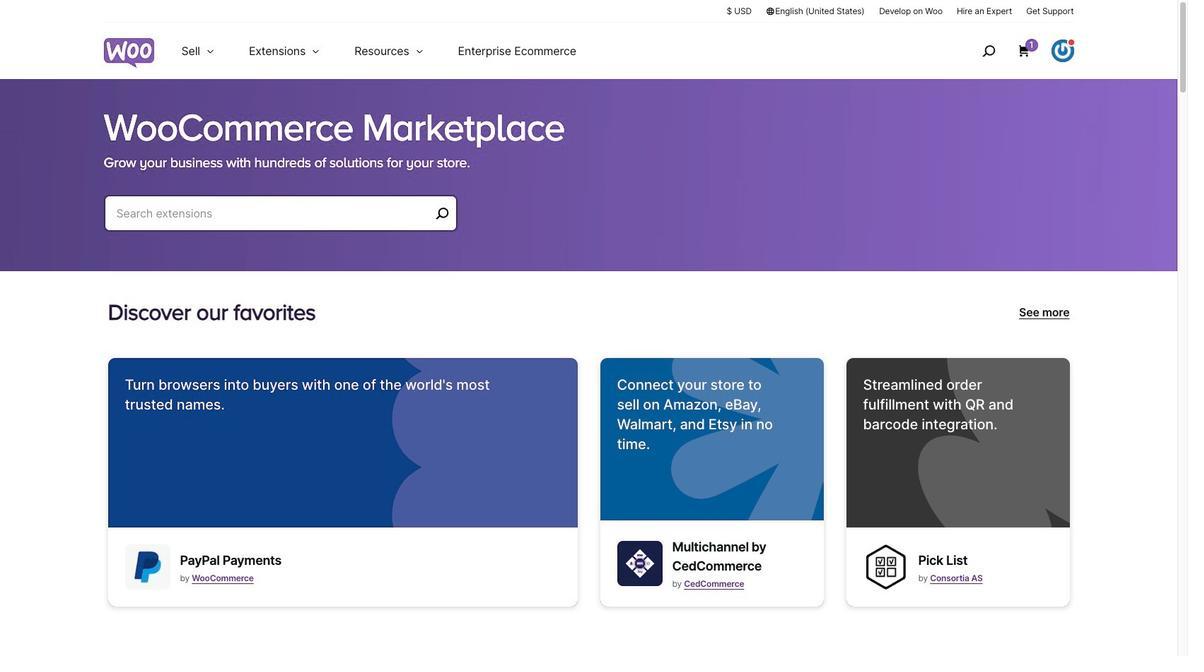 Task type: describe. For each thing, give the bounding box(es) containing it.
Search extensions search field
[[116, 204, 430, 223]]



Task type: vqa. For each thing, say whether or not it's contained in the screenshot.
Illustration of two product cards, with a plan and an abstract shape image
no



Task type: locate. For each thing, give the bounding box(es) containing it.
open account menu image
[[1051, 40, 1074, 62]]

service navigation menu element
[[952, 28, 1074, 74]]

None search field
[[104, 195, 457, 249]]

search image
[[977, 40, 1000, 62]]



